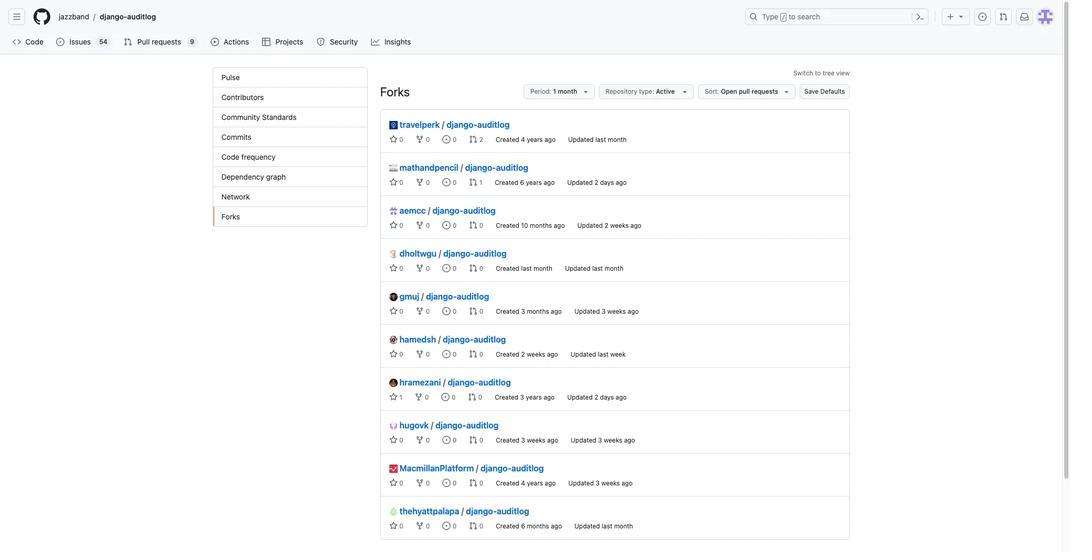 Task type: vqa. For each thing, say whether or not it's contained in the screenshot.


Task type: locate. For each thing, give the bounding box(es) containing it.
0 for repo forked icon related to dholtwgu
[[424, 265, 430, 273]]

4 up created 6 years ago
[[521, 136, 525, 144]]

2 git pull request image from the top
[[469, 178, 478, 187]]

/ right thehyattpalapa
[[461, 507, 464, 516]]

months for thehyattpalapa
[[527, 523, 549, 530]]

django-auditlog link for thehyattpalapa
[[466, 507, 529, 516]]

updated for thehyattpalapa
[[575, 523, 600, 530]]

triangle down image
[[782, 88, 791, 96]]

commits link
[[213, 127, 367, 147]]

@aemcc image
[[389, 207, 398, 215]]

weeks for hugovk
[[604, 437, 622, 444]]

0 horizontal spatial code
[[25, 37, 43, 46]]

django- right hamedsh
[[443, 335, 474, 344]]

list
[[55, 8, 739, 25]]

django- down "created 3 weeks ago"
[[481, 464, 511, 473]]

1 vertical spatial days
[[600, 394, 614, 401]]

star image down @aemcc icon
[[389, 221, 398, 230]]

updated for aemcc
[[577, 222, 603, 230]]

0 for git pull request image associated with hramezani
[[477, 394, 482, 401]]

issue opened image for hamedsh
[[443, 350, 451, 358]]

1 horizontal spatial requests
[[752, 88, 778, 95]]

0 vertical spatial updated last month
[[568, 136, 627, 144]]

standards
[[262, 113, 297, 122]]

/ django-auditlog
[[442, 120, 510, 129], [461, 163, 528, 172], [428, 206, 496, 215], [439, 249, 507, 258], [421, 292, 489, 301], [438, 335, 506, 344], [443, 378, 511, 387], [431, 421, 499, 430], [476, 464, 544, 473], [461, 507, 529, 516]]

0 vertical spatial created 4 years ago
[[496, 136, 556, 144]]

triangle down image right the active
[[681, 88, 689, 96]]

0 vertical spatial forks
[[380, 84, 410, 99]]

/ right macmillanplatform
[[476, 464, 479, 473]]

1
[[553, 88, 556, 95], [478, 179, 482, 187], [398, 394, 402, 401]]

insights
[[385, 37, 411, 46]]

years up "created 3 weeks ago"
[[526, 394, 542, 401]]

1 star image from the top
[[389, 135, 398, 144]]

hramezani link
[[389, 376, 441, 389]]

3 repo forked image from the top
[[416, 264, 424, 273]]

star image
[[389, 135, 398, 144], [389, 221, 398, 230], [389, 307, 398, 315], [389, 350, 398, 358], [389, 393, 398, 401], [389, 436, 398, 444], [389, 479, 398, 487]]

code down commits
[[221, 153, 239, 161]]

active
[[656, 88, 675, 95]]

2 horizontal spatial 1
[[553, 88, 556, 95]]

forks link
[[213, 207, 367, 226]]

repo forked image down mathandpencil "link"
[[416, 178, 424, 187]]

1 star image from the top
[[389, 178, 398, 187]]

1 link down 2 link
[[469, 178, 482, 187]]

triangle down image for period: 1 month
[[582, 88, 590, 96]]

shield image
[[317, 38, 325, 46]]

years
[[527, 136, 543, 144], [526, 179, 542, 187], [526, 394, 542, 401], [527, 480, 543, 487]]

created for dholtwgu
[[496, 265, 519, 273]]

0 for hramezani repo forked image
[[423, 394, 429, 401]]

created 4 years ago
[[496, 136, 556, 144], [496, 480, 556, 487]]

mathandpencil link
[[389, 161, 459, 174]]

0 vertical spatial 4
[[521, 136, 525, 144]]

0 for hamedsh star icon
[[398, 351, 403, 358]]

created for macmillanplatform
[[496, 480, 519, 487]]

weeks for gmuj
[[607, 308, 626, 315]]

repo forked image down dholtwgu
[[416, 264, 424, 273]]

/ right dholtwgu
[[439, 249, 441, 258]]

1 down 2 link
[[478, 179, 482, 187]]

1 vertical spatial 1 link
[[389, 393, 402, 401]]

created for hugovk
[[496, 437, 519, 444]]

created 3 months ago
[[496, 308, 562, 315]]

1 horizontal spatial triangle down image
[[681, 88, 689, 96]]

django- up 54
[[100, 12, 127, 21]]

django- right dholtwgu
[[443, 249, 474, 258]]

@gmuj image
[[389, 293, 398, 301]]

projects
[[276, 37, 303, 46]]

django- up "created 6 months ago"
[[466, 507, 497, 516]]

django- for aemcc
[[433, 206, 463, 215]]

1 git pull request image from the top
[[469, 135, 478, 144]]

created 3 years ago
[[495, 394, 555, 401]]

notifications image
[[1020, 13, 1029, 21]]

0 vertical spatial days
[[600, 179, 614, 187]]

1 vertical spatial requests
[[752, 88, 778, 95]]

created 4 years ago for macmillanplatform
[[496, 480, 556, 487]]

repo forked image down hramezani
[[415, 393, 423, 401]]

auditlog for macmillanplatform
[[511, 464, 544, 473]]

triangle down image
[[957, 12, 965, 20], [582, 88, 590, 96], [681, 88, 689, 96]]

2 repo forked image from the top
[[416, 178, 424, 187]]

star image down @dholtwgu 'image'
[[389, 264, 398, 273]]

django- right gmuj
[[426, 292, 457, 301]]

star image for gmuj
[[389, 307, 398, 315]]

2 vertical spatial updated last month
[[575, 523, 633, 530]]

updated for dholtwgu
[[565, 265, 591, 273]]

save defaults button
[[800, 84, 850, 99]]

star image for hamedsh
[[389, 350, 398, 358]]

/ right hugovk
[[431, 421, 433, 430]]

updated last month for dholtwgu
[[565, 265, 624, 273]]

repo forked image down "travelperk"
[[416, 135, 424, 144]]

0 vertical spatial requests
[[152, 37, 181, 46]]

updated 2 days ago down updated last week
[[567, 394, 627, 401]]

repo forked image down aemcc
[[416, 221, 424, 230]]

1 vertical spatial updated 3 weeks ago
[[571, 437, 635, 444]]

4 down "created 3 weeks ago"
[[521, 480, 525, 487]]

django-auditlog link for macmillanplatform
[[481, 464, 544, 473]]

0 vertical spatial 1 link
[[469, 178, 482, 187]]

star image for macmillanplatform
[[389, 479, 398, 487]]

years up created 6 years ago
[[527, 136, 543, 144]]

period: 1 month
[[531, 88, 577, 95]]

triangle down image right period: 1 month
[[582, 88, 590, 96]]

created
[[496, 136, 519, 144], [495, 179, 518, 187], [496, 222, 519, 230], [496, 265, 519, 273], [496, 308, 519, 315], [496, 351, 519, 358], [495, 394, 518, 401], [496, 437, 519, 444], [496, 480, 519, 487], [496, 523, 519, 530]]

0 vertical spatial 1
[[553, 88, 556, 95]]

issue opened image
[[56, 38, 65, 46], [443, 135, 451, 144], [443, 264, 451, 273], [441, 393, 450, 401], [443, 479, 451, 487]]

git pull request image
[[999, 13, 1008, 21], [124, 38, 132, 46], [469, 264, 478, 273], [469, 307, 478, 315], [469, 350, 478, 358], [468, 393, 477, 401], [469, 479, 478, 487], [469, 522, 478, 530]]

star image down @hugovk "icon"
[[389, 436, 398, 444]]

/ django-auditlog for gmuj
[[421, 292, 489, 301]]

1 link down '@hramezani' icon
[[389, 393, 402, 401]]

3
[[521, 308, 525, 315], [602, 308, 606, 315], [520, 394, 524, 401], [521, 437, 525, 444], [598, 437, 602, 444], [596, 480, 600, 487]]

issue opened image for mathandpencil
[[443, 178, 451, 187]]

0 link
[[389, 135, 403, 144], [416, 135, 430, 144], [443, 135, 457, 144], [389, 178, 403, 187], [416, 178, 430, 187], [443, 178, 457, 187], [389, 221, 403, 230], [416, 221, 430, 230], [443, 221, 457, 230], [469, 221, 483, 230], [389, 264, 403, 273], [416, 264, 430, 273], [443, 264, 457, 273], [469, 264, 483, 273], [389, 307, 403, 315], [416, 307, 430, 315], [443, 307, 457, 315], [469, 307, 483, 315], [389, 350, 403, 358], [416, 350, 430, 358], [443, 350, 457, 358], [469, 350, 483, 358], [415, 393, 429, 401], [441, 393, 456, 401], [468, 393, 482, 401], [389, 436, 403, 444], [416, 436, 430, 444], [443, 436, 457, 444], [469, 436, 483, 444], [389, 479, 403, 487], [416, 479, 430, 487], [443, 479, 457, 487], [469, 479, 483, 487], [389, 522, 403, 530], [416, 522, 430, 530], [443, 522, 457, 530], [469, 522, 483, 530]]

git pull request image for travelperk
[[469, 135, 478, 144]]

1 4 from the top
[[521, 136, 525, 144]]

1 horizontal spatial code
[[221, 153, 239, 161]]

code for code
[[25, 37, 43, 46]]

1 vertical spatial months
[[527, 308, 549, 315]]

/ right gmuj
[[421, 292, 424, 301]]

django- for dholtwgu
[[443, 249, 474, 258]]

1 vertical spatial code
[[221, 153, 239, 161]]

star image down '@hramezani' icon
[[389, 393, 398, 401]]

3 star image from the top
[[389, 522, 398, 530]]

auditlog for hramezani
[[479, 378, 511, 387]]

forks
[[380, 84, 410, 99], [221, 212, 240, 221]]

homepage image
[[34, 8, 50, 25]]

2 star image from the top
[[389, 221, 398, 230]]

@dholtwgu image
[[389, 250, 398, 258]]

0 for repo forked icon related to travelperk
[[424, 136, 430, 144]]

/ right mathandpencil
[[461, 163, 463, 172]]

auditlog for thehyattpalapa
[[497, 507, 529, 516]]

star image down @hamedsh image
[[389, 350, 398, 358]]

2 star image from the top
[[389, 264, 398, 273]]

django- right hugovk
[[435, 421, 466, 430]]

3 git pull request image from the top
[[469, 221, 478, 230]]

4
[[521, 136, 525, 144], [521, 480, 525, 487]]

django-auditlog link for hugovk
[[435, 421, 499, 430]]

django- inside jazzband / django-auditlog
[[100, 12, 127, 21]]

years for macmillanplatform
[[527, 480, 543, 487]]

type / to search
[[762, 12, 820, 21]]

issue opened image for aemcc
[[443, 221, 451, 230]]

5 repo forked image from the top
[[416, 436, 424, 444]]

/ for hugovk
[[431, 421, 433, 430]]

git pull request image
[[469, 135, 478, 144], [469, 178, 478, 187], [469, 221, 478, 230], [469, 436, 478, 444]]

save defaults
[[804, 88, 845, 95]]

to
[[789, 12, 796, 21], [815, 69, 821, 77]]

2 updated 2 days ago from the top
[[567, 394, 627, 401]]

triangle down image right plus image
[[957, 12, 965, 20]]

2 4 from the top
[[521, 480, 525, 487]]

1 vertical spatial updated last month
[[565, 265, 624, 273]]

4 repo forked image from the top
[[416, 307, 424, 315]]

/ django-auditlog for travelperk
[[442, 120, 510, 129]]

star image down @gmuj image
[[389, 307, 398, 315]]

issue opened image
[[978, 13, 987, 21], [443, 178, 451, 187], [443, 221, 451, 230], [443, 307, 451, 315], [443, 350, 451, 358], [443, 436, 451, 444], [443, 522, 451, 530]]

switch to tree view link
[[793, 69, 850, 77]]

weeks
[[610, 222, 629, 230], [607, 308, 626, 315], [527, 351, 545, 358], [527, 437, 545, 444], [604, 437, 622, 444], [601, 480, 620, 487]]

updated 3 weeks ago
[[574, 308, 639, 315], [571, 437, 635, 444], [568, 480, 633, 487]]

created for thehyattpalapa
[[496, 523, 519, 530]]

django- for hugovk
[[435, 421, 466, 430]]

2 vertical spatial updated 3 weeks ago
[[568, 480, 633, 487]]

days up updated 2 weeks ago
[[600, 179, 614, 187]]

plus image
[[946, 13, 955, 21]]

created for travelperk
[[496, 136, 519, 144]]

0 for repo forked icon corresponding to thehyattpalapa
[[424, 523, 430, 530]]

4 star image from the top
[[389, 350, 398, 358]]

1 vertical spatial forks
[[221, 212, 240, 221]]

star image for aemcc
[[389, 221, 398, 230]]

1 vertical spatial to
[[815, 69, 821, 77]]

created for gmuj
[[496, 308, 519, 315]]

2 vertical spatial months
[[527, 523, 549, 530]]

to left search
[[789, 12, 796, 21]]

@thehyattpalapa image
[[389, 508, 398, 516]]

/ inside jazzband / django-auditlog
[[93, 12, 96, 21]]

0 horizontal spatial 1
[[398, 394, 402, 401]]

forks down 'network'
[[221, 212, 240, 221]]

1 vertical spatial star image
[[389, 264, 398, 273]]

jazzband / django-auditlog
[[59, 12, 156, 21]]

0 horizontal spatial triangle down image
[[582, 88, 590, 96]]

repo forked image
[[416, 135, 424, 144], [416, 178, 424, 187], [416, 264, 424, 273], [416, 307, 424, 315], [416, 436, 424, 444], [416, 522, 424, 530]]

macmillanplatform link
[[389, 462, 474, 475]]

1 updated 2 days ago from the top
[[567, 179, 627, 187]]

dependency graph link
[[213, 167, 367, 187]]

0 vertical spatial 6
[[520, 179, 524, 187]]

0 for git pull request image related to hamedsh
[[478, 351, 483, 358]]

7 star image from the top
[[389, 479, 398, 487]]

created 6 years ago
[[495, 179, 555, 187]]

updated last week
[[571, 351, 626, 358]]

1 for leftmost 1 link
[[398, 394, 402, 401]]

django- up 2 link
[[447, 120, 477, 129]]

django- for hamedsh
[[443, 335, 474, 344]]

repo forked image for hugovk
[[416, 436, 424, 444]]

commits
[[221, 133, 251, 142]]

star image down @thehyattpalapa image
[[389, 522, 398, 530]]

0 horizontal spatial forks
[[221, 212, 240, 221]]

command palette image
[[916, 13, 924, 21]]

4 for macmillanplatform
[[521, 480, 525, 487]]

/ for hamedsh
[[438, 335, 441, 344]]

1 days from the top
[[600, 179, 614, 187]]

repo forked image for hamedsh
[[416, 350, 424, 358]]

1 link
[[469, 178, 482, 187], [389, 393, 402, 401]]

code link
[[8, 34, 48, 50]]

repo forked image down hugovk
[[416, 436, 424, 444]]

star image
[[389, 178, 398, 187], [389, 264, 398, 273], [389, 522, 398, 530]]

sort: open pull requests
[[705, 88, 778, 95]]

updated 2 days ago up updated 2 weeks ago
[[567, 179, 627, 187]]

1 vertical spatial 4
[[521, 480, 525, 487]]

0 vertical spatial updated 2 days ago
[[567, 179, 627, 187]]

star image down @macmillanplatform icon
[[389, 479, 398, 487]]

community standards link
[[213, 107, 367, 127]]

0 vertical spatial code
[[25, 37, 43, 46]]

months
[[530, 222, 552, 230], [527, 308, 549, 315], [527, 523, 549, 530]]

1 horizontal spatial forks
[[380, 84, 410, 99]]

django- for mathandpencil
[[465, 163, 496, 172]]

travelperk link
[[389, 118, 440, 131]]

repo forked image down hamedsh
[[416, 350, 424, 358]]

0
[[398, 136, 403, 144], [424, 136, 430, 144], [451, 136, 457, 144], [398, 179, 403, 187], [424, 179, 430, 187], [451, 179, 457, 187], [398, 222, 403, 230], [424, 222, 430, 230], [451, 222, 457, 230], [478, 222, 483, 230], [398, 265, 403, 273], [424, 265, 430, 273], [451, 265, 457, 273], [478, 265, 483, 273], [398, 308, 403, 315], [424, 308, 430, 315], [451, 308, 457, 315], [478, 308, 483, 315], [398, 351, 403, 358], [424, 351, 430, 358], [451, 351, 457, 358], [478, 351, 483, 358], [423, 394, 429, 401], [450, 394, 456, 401], [477, 394, 482, 401], [398, 437, 403, 444], [424, 437, 430, 444], [451, 437, 457, 444], [478, 437, 483, 444], [398, 480, 403, 487], [424, 480, 430, 487], [451, 480, 457, 487], [478, 480, 483, 487], [398, 523, 403, 530], [424, 523, 430, 530], [451, 523, 457, 530], [478, 523, 483, 530]]

repo forked image down gmuj
[[416, 307, 424, 315]]

0 vertical spatial to
[[789, 12, 796, 21]]

1 down '@hramezani' icon
[[398, 394, 402, 401]]

/ right hramezani
[[443, 378, 446, 387]]

updated last month for thehyattpalapa
[[575, 523, 633, 530]]

open
[[721, 88, 737, 95]]

issue opened image for thehyattpalapa
[[443, 522, 451, 530]]

graph image
[[371, 38, 380, 46]]

/ right jazzband
[[93, 12, 96, 21]]

created 4 years ago up created 6 years ago
[[496, 136, 556, 144]]

1 horizontal spatial 1
[[478, 179, 482, 187]]

1 vertical spatial created 4 years ago
[[496, 480, 556, 487]]

/ right "travelperk"
[[442, 120, 444, 129]]

thehyattpalapa link
[[389, 505, 459, 518]]

0 for dholtwgu's star image
[[398, 265, 403, 273]]

/ right aemcc
[[428, 206, 430, 215]]

created for hramezani
[[495, 394, 518, 401]]

star image down @travelperk icon
[[389, 135, 398, 144]]

actions link
[[206, 34, 254, 50]]

0 for star icon corresponding to aemcc
[[398, 222, 403, 230]]

6
[[520, 179, 524, 187], [521, 523, 525, 530]]

0 vertical spatial updated 3 weeks ago
[[574, 308, 639, 315]]

years for mathandpencil
[[526, 179, 542, 187]]

repo forked image
[[416, 221, 424, 230], [416, 350, 424, 358], [415, 393, 423, 401], [416, 479, 424, 487]]

updated 2 days ago
[[567, 179, 627, 187], [567, 394, 627, 401]]

1 vertical spatial 6
[[521, 523, 525, 530]]

last for dholtwgu
[[592, 265, 603, 273]]

star image down @mathandpencil image
[[389, 178, 398, 187]]

sort:
[[705, 88, 719, 95]]

month for travelperk
[[608, 136, 627, 144]]

repo forked image down thehyattpalapa link
[[416, 522, 424, 530]]

code inside insights element
[[221, 153, 239, 161]]

issues
[[69, 37, 91, 46]]

3 star image from the top
[[389, 307, 398, 315]]

django- for gmuj
[[426, 292, 457, 301]]

updated
[[568, 136, 594, 144], [567, 179, 593, 187], [577, 222, 603, 230], [565, 265, 591, 273], [574, 308, 600, 315], [571, 351, 596, 358], [567, 394, 593, 401], [571, 437, 596, 444], [568, 480, 594, 487], [575, 523, 600, 530]]

play image
[[210, 38, 219, 46]]

django- down 2 link
[[465, 163, 496, 172]]

auditlog for aemcc
[[463, 206, 496, 215]]

/ right type
[[782, 14, 786, 21]]

0 for star icon associated with travelperk
[[398, 136, 403, 144]]

1 for the right 1 link
[[478, 179, 482, 187]]

/ for travelperk
[[442, 120, 444, 129]]

hamedsh
[[400, 335, 436, 344]]

/ right hamedsh
[[438, 335, 441, 344]]

/ inside type / to search
[[782, 14, 786, 21]]

code frequency link
[[213, 147, 367, 167]]

code frequency
[[221, 153, 276, 161]]

django-auditlog link for dholtwgu
[[443, 249, 507, 258]]

@mathandpencil image
[[389, 164, 398, 172]]

network link
[[213, 187, 367, 207]]

django- right hramezani
[[448, 378, 479, 387]]

0 for aemcc's repo forked image
[[424, 222, 430, 230]]

/ django-auditlog for dholtwgu
[[439, 249, 507, 258]]

4 git pull request image from the top
[[469, 436, 478, 444]]

last for hamedsh
[[598, 351, 609, 358]]

repo forked image down macmillanplatform link
[[416, 479, 424, 487]]

pull
[[739, 88, 750, 95]]

2
[[478, 136, 483, 144], [595, 179, 598, 187], [605, 222, 608, 230], [521, 351, 525, 358], [595, 394, 598, 401]]

2 vertical spatial 1
[[398, 394, 402, 401]]

6 for thehyattpalapa
[[521, 523, 525, 530]]

ago
[[545, 136, 556, 144], [544, 179, 555, 187], [616, 179, 627, 187], [554, 222, 565, 230], [631, 222, 642, 230], [551, 308, 562, 315], [628, 308, 639, 315], [547, 351, 558, 358], [544, 394, 555, 401], [616, 394, 627, 401], [547, 437, 558, 444], [624, 437, 635, 444], [545, 480, 556, 487], [622, 480, 633, 487], [551, 523, 562, 530]]

django-
[[100, 12, 127, 21], [447, 120, 477, 129], [465, 163, 496, 172], [433, 206, 463, 215], [443, 249, 474, 258], [426, 292, 457, 301], [443, 335, 474, 344], [448, 378, 479, 387], [435, 421, 466, 430], [481, 464, 511, 473], [466, 507, 497, 516]]

years up the created 10 months ago
[[526, 179, 542, 187]]

0 vertical spatial star image
[[389, 178, 398, 187]]

days down updated last week
[[600, 394, 614, 401]]

updated for hugovk
[[571, 437, 596, 444]]

5 star image from the top
[[389, 393, 398, 401]]

years up "created 6 months ago"
[[527, 480, 543, 487]]

code right code icon
[[25, 37, 43, 46]]

forks up @travelperk icon
[[380, 84, 410, 99]]

hramezani
[[400, 378, 441, 387]]

actions
[[224, 37, 249, 46]]

6 star image from the top
[[389, 436, 398, 444]]

created 4 years ago down "created 3 weeks ago"
[[496, 480, 556, 487]]

aemcc link
[[389, 204, 426, 217]]

updated for gmuj
[[574, 308, 600, 315]]

/
[[93, 12, 96, 21], [782, 14, 786, 21], [442, 120, 444, 129], [461, 163, 463, 172], [428, 206, 430, 215], [439, 249, 441, 258], [421, 292, 424, 301], [438, 335, 441, 344], [443, 378, 446, 387], [431, 421, 433, 430], [476, 464, 479, 473], [461, 507, 464, 516]]

1 vertical spatial updated 2 days ago
[[567, 394, 627, 401]]

6 repo forked image from the top
[[416, 522, 424, 530]]

created 3 weeks ago
[[496, 437, 558, 444]]

issue opened image for hugovk
[[443, 436, 451, 444]]

network
[[221, 192, 250, 201]]

save
[[804, 88, 819, 95]]

to left tree
[[815, 69, 821, 77]]

django- right aemcc
[[433, 206, 463, 215]]

/ for thehyattpalapa
[[461, 507, 464, 516]]

updated 2 days ago for hramezani
[[567, 394, 627, 401]]

triangle down image for repository type: active
[[681, 88, 689, 96]]

django-auditlog link for gmuj
[[426, 292, 489, 301]]

git pull request image for hugovk
[[469, 436, 478, 444]]

1 vertical spatial 1
[[478, 179, 482, 187]]

0 vertical spatial months
[[530, 222, 552, 230]]

2 days from the top
[[600, 394, 614, 401]]

1 repo forked image from the top
[[416, 135, 424, 144]]

updated for hamedsh
[[571, 351, 596, 358]]

0 horizontal spatial 1 link
[[389, 393, 402, 401]]

requests
[[152, 37, 181, 46], [752, 88, 778, 95]]

defaults
[[820, 88, 845, 95]]

aemcc
[[400, 206, 426, 215]]

weeks for macmillanplatform
[[601, 480, 620, 487]]

1 right period:
[[553, 88, 556, 95]]

days
[[600, 179, 614, 187], [600, 394, 614, 401]]

2 vertical spatial star image
[[389, 522, 398, 530]]



Task type: describe. For each thing, give the bounding box(es) containing it.
/ django-auditlog for thehyattpalapa
[[461, 507, 529, 516]]

repository
[[606, 88, 637, 95]]

created 4 years ago for travelperk
[[496, 136, 556, 144]]

django- for travelperk
[[447, 120, 477, 129]]

2 horizontal spatial triangle down image
[[957, 12, 965, 20]]

0 for repo forked icon for mathandpencil
[[424, 179, 430, 187]]

days for mathandpencil
[[600, 179, 614, 187]]

0 for issue opened image associated with hramezani
[[450, 394, 456, 401]]

dependency
[[221, 172, 264, 181]]

type:
[[639, 88, 654, 95]]

graph
[[266, 172, 286, 181]]

repository type: active
[[606, 88, 677, 95]]

list containing jazzband
[[55, 8, 739, 25]]

issue opened image for gmuj
[[443, 307, 451, 315]]

updated 2 days ago for mathandpencil
[[567, 179, 627, 187]]

/ for macmillanplatform
[[476, 464, 479, 473]]

django- for macmillanplatform
[[481, 464, 511, 473]]

week
[[610, 351, 626, 358]]

0 for macmillanplatform's repo forked image
[[424, 480, 430, 487]]

/ django-auditlog for aemcc
[[428, 206, 496, 215]]

auditlog for hugovk
[[466, 421, 499, 430]]

issue opened image for dholtwgu
[[443, 264, 451, 273]]

frequency
[[241, 153, 276, 161]]

macmillanplatform
[[400, 464, 474, 473]]

1 horizontal spatial 1 link
[[469, 178, 482, 187]]

updated 3 weeks ago for gmuj
[[574, 308, 639, 315]]

table image
[[262, 38, 271, 46]]

updated for macmillanplatform
[[568, 480, 594, 487]]

git pull request image for macmillanplatform
[[469, 479, 478, 487]]

mathandpencil
[[400, 163, 459, 172]]

updated 2 weeks ago
[[577, 222, 642, 230]]

0 for repo forked icon associated with gmuj
[[424, 308, 430, 315]]

0 for macmillanplatform git pull request image
[[478, 480, 483, 487]]

@hugovk image
[[389, 422, 398, 430]]

dholtwgu link
[[389, 247, 437, 260]]

0 horizontal spatial to
[[789, 12, 796, 21]]

auditlog for mathandpencil
[[496, 163, 528, 172]]

community
[[221, 113, 260, 122]]

issue opened image for travelperk
[[443, 135, 451, 144]]

jazzband
[[59, 12, 89, 21]]

period:
[[531, 88, 551, 95]]

forks inside insights element
[[221, 212, 240, 221]]

dholtwgu
[[400, 249, 437, 258]]

created 2 weeks ago
[[496, 351, 558, 358]]

0 for hugovk repo forked icon
[[424, 437, 430, 444]]

git pull request image for mathandpencil
[[469, 178, 478, 187]]

pull requests
[[137, 37, 181, 46]]

git pull request image for aemcc
[[469, 221, 478, 230]]

repo forked image for gmuj
[[416, 307, 424, 315]]

created for hamedsh
[[496, 351, 519, 358]]

@hramezani image
[[389, 379, 398, 387]]

@hamedsh image
[[389, 336, 398, 344]]

view
[[836, 69, 850, 77]]

0 for star icon corresponding to macmillanplatform
[[398, 480, 403, 487]]

switch
[[793, 69, 813, 77]]

star image for mathandpencil
[[389, 178, 398, 187]]

insights link
[[367, 34, 416, 50]]

contributors link
[[213, 88, 367, 107]]

git pull request image for hramezani
[[468, 393, 477, 401]]

1 horizontal spatial to
[[815, 69, 821, 77]]

security
[[330, 37, 358, 46]]

django- for thehyattpalapa
[[466, 507, 497, 516]]

6 for mathandpencil
[[520, 179, 524, 187]]

created 6 months ago
[[496, 523, 562, 530]]

0 for repo forked image for hamedsh
[[424, 351, 430, 358]]

0 for git pull request image corresponding to thehyattpalapa
[[478, 523, 483, 530]]

/ for gmuj
[[421, 292, 424, 301]]

tree
[[823, 69, 835, 77]]

code image
[[13, 38, 21, 46]]

insights element
[[213, 67, 368, 227]]

0 for hugovk's star icon
[[398, 437, 403, 444]]

django-auditlog link for hamedsh
[[443, 335, 506, 344]]

repo forked image for aemcc
[[416, 221, 424, 230]]

hugovk link
[[389, 419, 429, 432]]

pull
[[137, 37, 150, 46]]

auditlog inside jazzband / django-auditlog
[[127, 12, 156, 21]]

auditlog for gmuj
[[457, 292, 489, 301]]

django-auditlog link for hramezani
[[448, 378, 511, 387]]

contributors
[[221, 93, 264, 102]]

hugovk
[[400, 421, 429, 430]]

hamedsh link
[[389, 333, 436, 346]]

community standards
[[221, 113, 297, 122]]

pulse link
[[213, 68, 367, 88]]

0 horizontal spatial requests
[[152, 37, 181, 46]]

2 for hramezani
[[595, 394, 598, 401]]

last for thehyattpalapa
[[602, 523, 612, 530]]

repo forked image for travelperk
[[416, 135, 424, 144]]

repo forked image for macmillanplatform
[[416, 479, 424, 487]]

switch to tree view
[[793, 69, 850, 77]]

dependency graph
[[221, 172, 286, 181]]

0 for issue opened image related to dholtwgu
[[451, 265, 457, 273]]

years for travelperk
[[527, 136, 543, 144]]

repo forked image for thehyattpalapa
[[416, 522, 424, 530]]

pulse
[[221, 73, 240, 82]]

/ django-auditlog for macmillanplatform
[[476, 464, 544, 473]]

updated for travelperk
[[568, 136, 594, 144]]

star image for thehyattpalapa
[[389, 522, 398, 530]]

created 10 months ago
[[496, 222, 565, 230]]

9
[[190, 38, 194, 46]]

days for hramezani
[[600, 394, 614, 401]]

4 for travelperk
[[521, 136, 525, 144]]

star image for travelperk
[[389, 135, 398, 144]]

created for aemcc
[[496, 222, 519, 230]]

created last month
[[496, 265, 552, 273]]

0 for issue opened image for travelperk
[[451, 136, 457, 144]]

/ django-auditlog for hugovk
[[431, 421, 499, 430]]

@macmillanplatform image
[[389, 465, 398, 473]]

gmuj link
[[389, 290, 419, 303]]

0 for gmuj star icon
[[398, 308, 403, 315]]

/ django-auditlog for hamedsh
[[438, 335, 506, 344]]

10
[[521, 222, 528, 230]]

security link
[[312, 34, 363, 50]]

updated 3 weeks ago for macmillanplatform
[[568, 480, 633, 487]]

projects link
[[258, 34, 308, 50]]

month for dholtwgu
[[605, 265, 624, 273]]

search
[[798, 12, 820, 21]]

2 link
[[469, 135, 483, 144]]

0 for mathandpencil star image
[[398, 179, 403, 187]]

django-auditlog link for aemcc
[[433, 206, 496, 215]]

star image for hramezani
[[389, 393, 398, 401]]

/ django-auditlog for hramezani
[[443, 378, 511, 387]]

jazzband link
[[55, 8, 93, 25]]

django-auditlog link for travelperk
[[447, 120, 510, 129]]

repo forked image for mathandpencil
[[416, 178, 424, 187]]

code for code frequency
[[221, 153, 239, 161]]

months for gmuj
[[527, 308, 549, 315]]

type
[[762, 12, 779, 21]]

54
[[99, 38, 107, 46]]

auditlog for travelperk
[[477, 120, 510, 129]]

@travelperk image
[[389, 121, 398, 129]]

travelperk
[[400, 120, 440, 129]]

/ django-auditlog for mathandpencil
[[461, 163, 528, 172]]

thehyattpalapa
[[400, 507, 459, 516]]

gmuj
[[400, 292, 419, 301]]

django- for hramezani
[[448, 378, 479, 387]]



